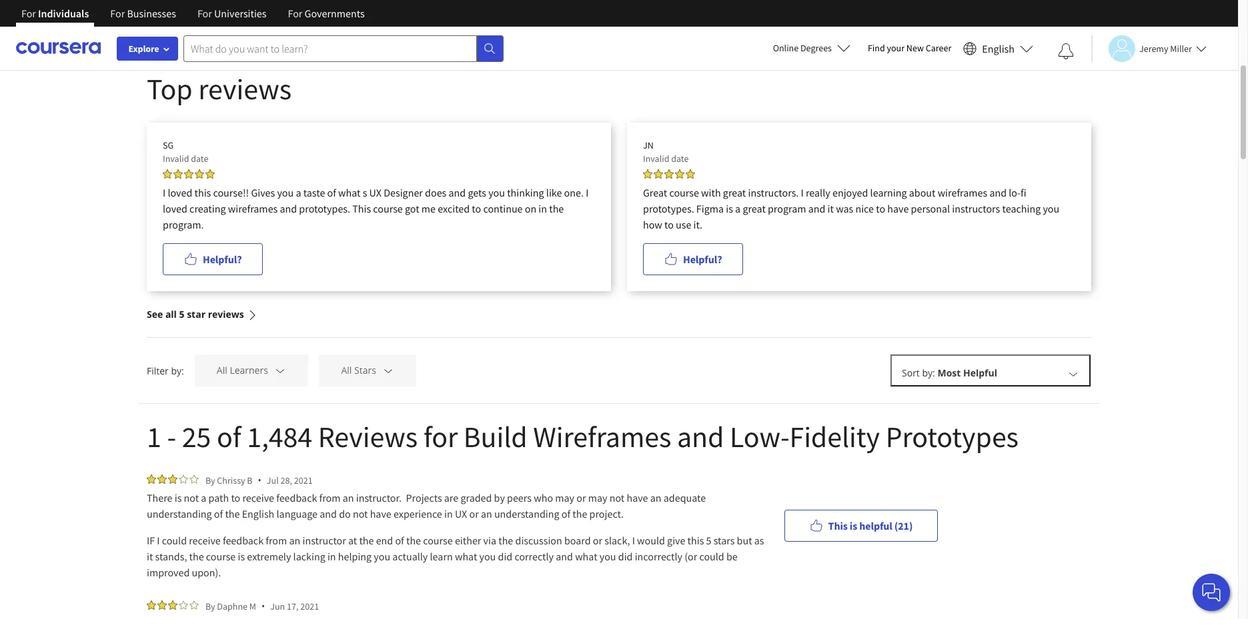 Task type: vqa. For each thing, say whether or not it's contained in the screenshot.
By in the By Chrissy B • Jul 28, 2021
yes



Task type: describe. For each thing, give the bounding box(es) containing it.
types
[[407, 24, 430, 37]]

program inside activities that simulate real-world ux design scenarios. learners who complete the seven courses in this certificate program should be equipped to apply for entry-level jobs as ux designers.  by the end of this course, you will be able to:    - develop a goal statement.     - create two types of storyboards: big picture and close-up.     - understand the difference between low-fidelity and high-fidelity design.     - apply the bas ... view all
[[645, 7, 683, 20]]

this inside this is helpful (21) button
[[829, 520, 848, 533]]

in inside activities that simulate real-world ux design scenarios. learners who complete the seven courses in this certificate program should be equipped to apply for entry-level jobs as ux designers.  by the end of this course, you will be able to:    - develop a goal statement.     - create two types of storyboards: big picture and close-up.     - understand the difference between low-fidelity and high-fidelity design.     - apply the bas ... view all
[[571, 7, 579, 20]]

1 horizontal spatial star image
[[190, 601, 199, 611]]

to inside i loved this course!! gives you a taste of what s ux designer does and gets you thinking like one. i loved creating wireframes and prototypes. this course got me excited to continue on in the program.
[[472, 202, 481, 216]]

to:
[[216, 24, 228, 37]]

be inside if i could receive feedback from an instructor at the end of the course either via the discussion board or slack, i would give this 5 stars but as it stands, the course is extremely lacking in helping you actually learn what you did correctly and what you did incorrectly (or could be improved upon).
[[727, 551, 738, 564]]

from inside the there is not a path to receive feedback from an instructor.  projects are graded by peers who may or may not have an adequate understanding of the english language and do not have experience in ux or an understanding of the project.
[[319, 492, 341, 505]]

excited
[[438, 202, 470, 216]]

activities
[[147, 7, 185, 20]]

jul
[[267, 475, 279, 487]]

in inside if i could receive feedback from an instructor at the end of the course either via the discussion board or slack, i would give this 5 stars but as it stands, the course is extremely lacking in helping you actually learn what you did correctly and what you did incorrectly (or could be improved upon).
[[328, 551, 336, 564]]

your
[[887, 42, 905, 54]]

end inside activities that simulate real-world ux design scenarios. learners who complete the seven courses in this certificate program should be equipped to apply for entry-level jobs as ux designers.  by the end of this course, you will be able to:    - develop a goal statement.     - create two types of storyboards: big picture and close-up.     - understand the difference between low-fidelity and high-fidelity design.     - apply the bas ... view all
[[1000, 7, 1017, 20]]

most
[[938, 367, 961, 380]]

of right '25'
[[217, 419, 241, 456]]

english inside the there is not a path to receive feedback from an instructor.  projects are graded by peers who may or may not have an adequate understanding of the english language and do not have experience in ux or an understanding of the project.
[[242, 508, 275, 521]]

(21)
[[895, 520, 913, 533]]

course!!
[[213, 186, 249, 200]]

big
[[501, 24, 515, 37]]

language
[[277, 508, 318, 521]]

english inside button
[[983, 42, 1015, 55]]

i right one.
[[586, 186, 589, 200]]

of right the types
[[433, 24, 441, 37]]

level
[[853, 7, 873, 20]]

got
[[405, 202, 420, 216]]

was
[[836, 202, 854, 216]]

0 horizontal spatial not
[[184, 492, 199, 505]]

all stars
[[341, 365, 376, 377]]

design.
[[896, 24, 927, 37]]

are
[[444, 492, 459, 505]]

all inside activities that simulate real-world ux design scenarios. learners who complete the seven courses in this certificate program should be equipped to apply for entry-level jobs as ux designers.  by the end of this course, you will be able to:    - develop a goal statement.     - create two types of storyboards: big picture and close-up.     - understand the difference between low-fidelity and high-fidelity design.     - apply the bas ... view all
[[1035, 23, 1055, 37]]

for inside activities that simulate real-world ux design scenarios. learners who complete the seven courses in this certificate program should be equipped to apply for entry-level jobs as ux designers.  by the end of this course, you will be able to:    - develop a goal statement.     - create two types of storyboards: big picture and close-up.     - understand the difference between low-fidelity and high-fidelity design.     - apply the bas ... view all
[[813, 7, 825, 20]]

you inside activities that simulate real-world ux design scenarios. learners who complete the seven courses in this certificate program should be equipped to apply for entry-level jobs as ux designers.  by the end of this course, you will be able to:    - develop a goal statement.     - create two types of storyboards: big picture and close-up.     - understand the difference between low-fidelity and high-fidelity design.     - apply the bas ... view all
[[147, 24, 163, 37]]

banner navigation
[[11, 0, 376, 37]]

by: for sort
[[923, 367, 936, 380]]

helpful
[[860, 520, 893, 533]]

of up board
[[562, 508, 571, 521]]

s
[[363, 186, 367, 200]]

an left adequate
[[651, 492, 662, 505]]

2 fidelity from the left
[[865, 24, 894, 37]]

the left bas
[[962, 24, 976, 37]]

daphne
[[217, 601, 248, 613]]

- left 'create'
[[352, 24, 355, 37]]

the right 'via'
[[499, 535, 513, 548]]

ux up "design." at the top right of page
[[908, 7, 921, 20]]

how
[[643, 218, 663, 232]]

about
[[909, 186, 936, 200]]

all for all learners
[[217, 365, 227, 377]]

explore
[[128, 43, 159, 55]]

extremely
[[247, 551, 291, 564]]

1 did from the left
[[498, 551, 513, 564]]

the left project. at the left bottom of page
[[573, 508, 588, 521]]

equipped
[[731, 7, 773, 20]]

chevron down image for stars
[[383, 365, 395, 377]]

to right nice
[[876, 202, 886, 216]]

1 vertical spatial great
[[743, 202, 766, 216]]

for for businesses
[[110, 7, 125, 20]]

create
[[357, 24, 386, 37]]

28,
[[281, 475, 292, 487]]

2 horizontal spatial not
[[610, 492, 625, 505]]

i right slack,
[[632, 535, 635, 548]]

from inside if i could receive feedback from an instructor at the end of the course either via the discussion board or slack, i would give this 5 stars but as it stands, the course is extremely lacking in helping you actually learn what you did correctly and what you did incorrectly (or could be improved upon).
[[266, 535, 287, 548]]

courses
[[535, 7, 569, 20]]

is inside this is helpful (21) button
[[850, 520, 858, 533]]

by for by daphne m • jun 17, 2021
[[206, 601, 215, 613]]

what inside i loved this course!! gives you a taste of what s ux designer does and gets you thinking like one. i loved creating wireframes and prototypes. this course got me excited to continue on in the program.
[[338, 186, 361, 200]]

1 horizontal spatial or
[[577, 492, 586, 505]]

does
[[425, 186, 447, 200]]

to left use
[[665, 218, 674, 232]]

as inside if i could receive feedback from an instructor at the end of the course either via the discussion board or slack, i would give this 5 stars but as it stands, the course is extremely lacking in helping you actually learn what you did correctly and what you did incorrectly (or could be improved upon).
[[755, 535, 765, 548]]

this up close-
[[582, 7, 598, 20]]

for individuals
[[21, 7, 89, 20]]

upon).
[[192, 567, 221, 580]]

the up bas
[[983, 7, 998, 20]]

simulate
[[207, 7, 244, 20]]

filter
[[147, 365, 169, 377]]

learners inside activities that simulate real-world ux design scenarios. learners who complete the seven courses in this certificate program should be equipped to apply for entry-level jobs as ux designers.  by the end of this course, you will be able to:    - develop a goal statement.     - create two types of storyboards: big picture and close-up.     - understand the difference between low-fidelity and high-fidelity design.     - apply the bas ... view all
[[386, 7, 424, 20]]

by daphne m • jun 17, 2021
[[206, 601, 319, 613]]

have inside great course with great instructors. i really enjoyed learning about wireframes and lo-fi prototypes. figma is a great program and it was nice to have personal instructors teaching you how to use it.
[[888, 202, 909, 216]]

for universities
[[198, 7, 267, 20]]

- right up.
[[611, 24, 614, 37]]

the up big
[[490, 7, 505, 20]]

1 vertical spatial have
[[627, 492, 648, 505]]

ux up goal
[[294, 7, 306, 20]]

helpful? button for great course with great instructors. i really enjoyed learning about wireframes and lo-fi prototypes. figma is a great program and it was nice to have personal instructors teaching you how to use it.
[[643, 244, 744, 276]]

you down slack,
[[600, 551, 616, 564]]

the up actually
[[406, 535, 421, 548]]

great course with great instructors. i really enjoyed learning about wireframes and lo-fi prototypes. figma is a great program and it was nice to have personal instructors teaching you how to use it.
[[643, 186, 1060, 232]]

by inside activities that simulate real-world ux design scenarios. learners who complete the seven courses in this certificate program should be equipped to apply for entry-level jobs as ux designers.  by the end of this course, you will be able to:    - develop a goal statement.     - create two types of storyboards: big picture and close-up.     - understand the difference between low-fidelity and high-fidelity design.     - apply the bas ... view all
[[970, 7, 981, 20]]

online degrees
[[773, 42, 832, 54]]

entry-
[[828, 7, 853, 20]]

like
[[546, 186, 562, 200]]

and inside the there is not a path to receive feedback from an instructor.  projects are graded by peers who may or may not have an adequate understanding of the english language and do not have experience in ux or an understanding of the project.
[[320, 508, 337, 521]]

helping
[[338, 551, 372, 564]]

board
[[565, 535, 591, 548]]

continue
[[483, 202, 523, 216]]

you down 'via'
[[480, 551, 496, 564]]

all stars button
[[319, 355, 417, 387]]

course up upon).
[[206, 551, 236, 564]]

actually
[[393, 551, 428, 564]]

understand
[[616, 24, 668, 37]]

2021 for by chrissy b • jul 28, 2021
[[294, 475, 313, 487]]

low-
[[730, 419, 790, 456]]

2 understanding from the left
[[494, 508, 560, 521]]

coursera image
[[16, 38, 101, 59]]

1 horizontal spatial star image
[[190, 475, 199, 485]]

either
[[455, 535, 481, 548]]

able
[[196, 24, 214, 37]]

great
[[643, 186, 668, 200]]

in inside the there is not a path to receive feedback from an instructor.  projects are graded by peers who may or may not have an adequate understanding of the english language and do not have experience in ux or an understanding of the project.
[[444, 508, 453, 521]]

see all 5 star reviews
[[147, 308, 244, 321]]

course,
[[1049, 7, 1080, 20]]

as inside activities that simulate real-world ux design scenarios. learners who complete the seven courses in this certificate program should be equipped to apply for entry-level jobs as ux designers.  by the end of this course, you will be able to:    - develop a goal statement.     - create two types of storyboards: big picture and close-up.     - understand the difference between low-fidelity and high-fidelity design.     - apply the bas ... view all
[[896, 7, 906, 20]]

this inside if i could receive feedback from an instructor at the end of the course either via the discussion board or slack, i would give this 5 stars but as it stands, the course is extremely lacking in helping you actually learn what you did correctly and what you did incorrectly (or could be improved upon).
[[688, 535, 704, 548]]

1
[[147, 419, 161, 456]]

gets
[[468, 186, 486, 200]]

of inside i loved this course!! gives you a taste of what s ux designer does and gets you thinking like one. i loved creating wireframes and prototypes. this course got me excited to continue on in the program.
[[327, 186, 336, 200]]

all for all stars
[[341, 365, 352, 377]]

close-
[[569, 24, 594, 37]]

1,484
[[247, 419, 312, 456]]

invalid for great
[[643, 153, 670, 165]]

find your new career
[[868, 42, 952, 54]]

0 horizontal spatial or
[[469, 508, 479, 521]]

governments
[[305, 7, 365, 20]]

learners inside "button"
[[230, 365, 268, 377]]

top
[[147, 71, 193, 107]]

and inside if i could receive feedback from an instructor at the end of the course either via the discussion board or slack, i would give this 5 stars but as it stands, the course is extremely lacking in helping you actually learn what you did correctly and what you did incorrectly (or could be improved upon).
[[556, 551, 573, 564]]

course up "learn"
[[423, 535, 453, 548]]

it.
[[694, 218, 703, 232]]

discussion
[[516, 535, 562, 548]]

the left difference
[[670, 24, 684, 37]]

you right helping
[[374, 551, 391, 564]]

on
[[525, 202, 537, 216]]

ux inside i loved this course!! gives you a taste of what s ux designer does and gets you thinking like one. i loved creating wireframes and prototypes. this course got me excited to continue on in the program.
[[369, 186, 382, 200]]

course inside great course with great instructors. i really enjoyed learning about wireframes and lo-fi prototypes. figma is a great program and it was nice to have personal instructors teaching you how to use it.
[[670, 186, 699, 200]]

1 - 25 of 1,484 reviews for build wireframes and low-fidelity prototypes
[[147, 419, 1019, 456]]

by chrissy b • jul 28, 2021
[[206, 475, 313, 487]]

0 vertical spatial star image
[[179, 475, 188, 485]]

chat with us image
[[1201, 583, 1223, 604]]

businesses
[[127, 7, 176, 20]]

an down 'graded' on the bottom
[[481, 508, 492, 521]]

instructors.
[[748, 186, 799, 200]]

What do you want to learn? text field
[[184, 35, 477, 62]]

this inside i loved this course!! gives you a taste of what s ux designer does and gets you thinking like one. i loved creating wireframes and prototypes. this course got me excited to continue on in the program.
[[195, 186, 211, 200]]

sg invalid date
[[163, 139, 208, 165]]

reviews inside button
[[208, 308, 244, 321]]

miller
[[1171, 42, 1192, 54]]

gives
[[251, 186, 275, 200]]

difference
[[687, 24, 731, 37]]

a inside the there is not a path to receive feedback from an instructor.  projects are graded by peers who may or may not have an adequate understanding of the english language and do not have experience in ux or an understanding of the project.
[[201, 492, 206, 505]]

2 horizontal spatial what
[[575, 551, 598, 564]]

give
[[667, 535, 686, 548]]

incorrectly
[[635, 551, 683, 564]]

1 vertical spatial loved
[[163, 202, 187, 216]]

view all button
[[1005, 21, 1055, 39]]

me
[[422, 202, 436, 216]]

storyboards:
[[444, 24, 499, 37]]

new
[[907, 42, 924, 54]]

view
[[1006, 23, 1032, 37]]

is inside great course with great instructors. i really enjoyed learning about wireframes and lo-fi prototypes. figma is a great program and it was nice to have personal instructors teaching you how to use it.
[[726, 202, 733, 216]]

find
[[868, 42, 885, 54]]

show notifications image
[[1058, 43, 1074, 59]]

should
[[686, 7, 715, 20]]

wireframes inside i loved this course!! gives you a taste of what s ux designer does and gets you thinking like one. i loved creating wireframes and prototypes. this course got me excited to continue on in the program.
[[228, 202, 278, 216]]

at
[[348, 535, 357, 548]]

the down path
[[225, 508, 240, 521]]

course inside i loved this course!! gives you a taste of what s ux designer does and gets you thinking like one. i loved creating wireframes and prototypes. this course got me excited to continue on in the program.
[[373, 202, 403, 216]]

world
[[266, 7, 291, 20]]



Task type: locate. For each thing, give the bounding box(es) containing it.
scenarios.
[[339, 7, 383, 20]]

not left path
[[184, 492, 199, 505]]

helpful? for this
[[203, 253, 242, 266]]

reviews down develop at the top of the page
[[198, 71, 292, 107]]

for for governments
[[288, 7, 303, 20]]

1 horizontal spatial did
[[618, 551, 633, 564]]

0 horizontal spatial for
[[424, 419, 458, 456]]

0 vertical spatial learners
[[386, 7, 424, 20]]

0 horizontal spatial 5
[[179, 308, 185, 321]]

invalid inside jn invalid date
[[643, 153, 670, 165]]

0 horizontal spatial from
[[266, 535, 287, 548]]

prototypes.
[[299, 202, 350, 216], [643, 202, 694, 216]]

what down board
[[575, 551, 598, 564]]

0 horizontal spatial it
[[147, 551, 153, 564]]

0 horizontal spatial program
[[645, 7, 683, 20]]

0 vertical spatial great
[[723, 186, 746, 200]]

english down by chrissy b • jul 28, 2021
[[242, 508, 275, 521]]

0 vertical spatial could
[[162, 535, 187, 548]]

1 horizontal spatial 5
[[706, 535, 712, 548]]

m
[[249, 601, 256, 613]]

2021 inside by chrissy b • jul 28, 2021
[[294, 475, 313, 487]]

chevron down image inside all stars button
[[383, 365, 395, 377]]

the
[[490, 7, 505, 20], [983, 7, 998, 20], [670, 24, 684, 37], [962, 24, 976, 37], [549, 202, 564, 216], [225, 508, 240, 521], [573, 508, 588, 521], [359, 535, 374, 548], [406, 535, 421, 548], [499, 535, 513, 548], [189, 551, 204, 564]]

what down either
[[455, 551, 477, 564]]

1 vertical spatial learners
[[230, 365, 268, 377]]

it down if
[[147, 551, 153, 564]]

0 horizontal spatial could
[[162, 535, 187, 548]]

all learners
[[217, 365, 268, 377]]

chrissy
[[217, 475, 245, 487]]

see
[[147, 308, 163, 321]]

0 vertical spatial star image
[[190, 475, 199, 485]]

path
[[209, 492, 229, 505]]

you inside great course with great instructors. i really enjoyed learning about wireframes and lo-fi prototypes. figma is a great program and it was nice to have personal instructors teaching you how to use it.
[[1043, 202, 1060, 216]]

1 horizontal spatial learners
[[386, 7, 424, 20]]

chevron down image inside all learners "button"
[[275, 365, 287, 377]]

2 vertical spatial have
[[370, 508, 392, 521]]

0 horizontal spatial feedback
[[223, 535, 264, 548]]

prototypes
[[886, 419, 1019, 456]]

1 fidelity from the left
[[792, 24, 821, 37]]

0 horizontal spatial did
[[498, 551, 513, 564]]

sort
[[902, 367, 920, 380]]

the inside i loved this course!! gives you a taste of what s ux designer does and gets you thinking like one. i loved creating wireframes and prototypes. this course got me excited to continue on in the program.
[[549, 202, 564, 216]]

great down instructors.
[[743, 202, 766, 216]]

improved
[[147, 567, 190, 580]]

who up the types
[[426, 7, 445, 20]]

0 horizontal spatial date
[[191, 153, 208, 165]]

star image left chrissy
[[190, 475, 199, 485]]

by: for filter
[[171, 365, 184, 377]]

enjoyed
[[833, 186, 869, 200]]

what left s on the left top of page
[[338, 186, 361, 200]]

0 horizontal spatial helpful?
[[203, 253, 242, 266]]

by for by chrissy b • jul 28, 2021
[[206, 475, 215, 487]]

chevron down image right stars
[[383, 365, 395, 377]]

helpful? button for i loved this course!! gives you a taste of what s ux designer does and gets you thinking like one. i loved creating wireframes and prototypes. this course got me excited to continue on in the program.
[[163, 244, 263, 276]]

two
[[388, 24, 404, 37]]

goal
[[282, 24, 300, 37]]

picture
[[517, 24, 548, 37]]

ux inside the there is not a path to receive feedback from an instructor.  projects are graded by peers who may or may not have an adequate understanding of the english language and do not have experience in ux or an understanding of the project.
[[455, 508, 467, 521]]

1 horizontal spatial fidelity
[[865, 24, 894, 37]]

be right will
[[182, 24, 193, 37]]

wireframes inside great course with great instructors. i really enjoyed learning about wireframes and lo-fi prototypes. figma is a great program and it was nice to have personal instructors teaching you how to use it.
[[938, 186, 988, 200]]

there
[[147, 492, 173, 505]]

0 vertical spatial be
[[718, 7, 729, 20]]

1 horizontal spatial as
[[896, 7, 906, 20]]

have down instructor.
[[370, 508, 392, 521]]

0 horizontal spatial understanding
[[147, 508, 212, 521]]

2 chevron down image from the left
[[383, 365, 395, 377]]

1 vertical spatial english
[[242, 508, 275, 521]]

date inside sg invalid date
[[191, 153, 208, 165]]

1 invalid from the left
[[163, 153, 189, 165]]

- right to:
[[230, 24, 233, 37]]

nice
[[856, 202, 874, 216]]

- right '1'
[[167, 419, 176, 456]]

the right "at"
[[359, 535, 374, 548]]

0 horizontal spatial this
[[353, 202, 371, 216]]

not up project. at the left bottom of page
[[610, 492, 625, 505]]

prototypes. inside i loved this course!! gives you a taste of what s ux designer does and gets you thinking like one. i loved creating wireframes and prototypes. this course got me excited to continue on in the program.
[[299, 202, 350, 216]]

an inside if i could receive feedback from an instructor at the end of the course either via the discussion board or slack, i would give this 5 stars but as it stands, the course is extremely lacking in helping you actually learn what you did correctly and what you did incorrectly (or could be improved upon).
[[289, 535, 301, 548]]

1 vertical spatial who
[[534, 492, 553, 505]]

reviews
[[198, 71, 292, 107], [208, 308, 244, 321]]

be down stars
[[727, 551, 738, 564]]

an up "lacking"
[[289, 535, 301, 548]]

date inside jn invalid date
[[672, 153, 689, 165]]

loved
[[168, 186, 192, 200], [163, 202, 187, 216]]

1 vertical spatial be
[[182, 24, 193, 37]]

develop
[[236, 24, 271, 37]]

this up creating
[[195, 186, 211, 200]]

0 vertical spatial reviews
[[198, 71, 292, 107]]

2 vertical spatial by
[[206, 601, 215, 613]]

0 horizontal spatial star image
[[179, 475, 188, 485]]

2 prototypes. from the left
[[643, 202, 694, 216]]

high-
[[843, 24, 865, 37]]

1 vertical spatial •
[[262, 601, 265, 613]]

by: right the sort on the right bottom of the page
[[923, 367, 936, 380]]

jun
[[270, 601, 285, 613]]

prototypes. inside great course with great instructors. i really enjoyed learning about wireframes and lo-fi prototypes. figma is a great program and it was nice to have personal instructors teaching you how to use it.
[[643, 202, 694, 216]]

a inside i loved this course!! gives you a taste of what s ux designer does and gets you thinking like one. i loved creating wireframes and prototypes. this course got me excited to continue on in the program.
[[296, 186, 301, 200]]

helpful? button down program.
[[163, 244, 263, 276]]

to right path
[[231, 492, 240, 505]]

helpful?
[[203, 253, 242, 266], [683, 253, 722, 266]]

2 for from the left
[[110, 7, 125, 20]]

0 horizontal spatial all
[[217, 365, 227, 377]]

0 horizontal spatial as
[[755, 535, 765, 548]]

1 helpful? from the left
[[203, 253, 242, 266]]

4 for from the left
[[288, 7, 303, 20]]

could up stands,
[[162, 535, 187, 548]]

online degrees button
[[763, 33, 862, 63]]

for left "businesses"
[[110, 7, 125, 20]]

in inside i loved this course!! gives you a taste of what s ux designer does and gets you thinking like one. i loved creating wireframes and prototypes. this course got me excited to continue on in the program.
[[539, 202, 547, 216]]

a left path
[[201, 492, 206, 505]]

5 right all at the left of page
[[179, 308, 185, 321]]

0 vertical spatial it
[[828, 202, 834, 216]]

1 vertical spatial program
[[768, 202, 807, 216]]

all right filter by:
[[217, 365, 227, 377]]

or inside if i could receive feedback from an instructor at the end of the course either via the discussion board or slack, i would give this 5 stars but as it stands, the course is extremely lacking in helping you actually learn what you did correctly and what you did incorrectly (or could be improved upon).
[[593, 535, 603, 548]]

- left apply at the right top of the page
[[930, 24, 933, 37]]

a
[[274, 24, 279, 37], [296, 186, 301, 200], [736, 202, 741, 216], [201, 492, 206, 505]]

1 horizontal spatial for
[[813, 7, 825, 20]]

did down slack,
[[618, 551, 633, 564]]

that
[[187, 7, 204, 20]]

great right with
[[723, 186, 746, 200]]

by
[[494, 492, 505, 505]]

this
[[353, 202, 371, 216], [829, 520, 848, 533]]

or
[[577, 492, 586, 505], [469, 508, 479, 521], [593, 535, 603, 548]]

1 vertical spatial feedback
[[223, 535, 264, 548]]

1 horizontal spatial what
[[455, 551, 477, 564]]

instructor.
[[356, 492, 402, 505]]

who inside activities that simulate real-world ux design scenarios. learners who complete the seven courses in this certificate program should be equipped to apply for entry-level jobs as ux designers.  by the end of this course, you will be able to:    - develop a goal statement.     - create two types of storyboards: big picture and close-up.     - understand the difference between low-fidelity and high-fidelity design.     - apply the bas ... view all
[[426, 7, 445, 20]]

• for by chrissy b • jul 28, 2021
[[258, 475, 262, 487]]

1 vertical spatial as
[[755, 535, 765, 548]]

1 horizontal spatial from
[[319, 492, 341, 505]]

with
[[701, 186, 721, 200]]

0 vertical spatial receive
[[243, 492, 274, 505]]

you right gives
[[277, 186, 294, 200]]

2021 right 28,
[[294, 475, 313, 487]]

1 vertical spatial from
[[266, 535, 287, 548]]

filled star image
[[163, 170, 172, 179], [174, 170, 183, 179], [195, 170, 204, 179], [206, 170, 215, 179], [654, 170, 663, 179], [665, 170, 674, 179], [686, 170, 695, 179], [168, 475, 178, 485]]

by inside by chrissy b • jul 28, 2021
[[206, 475, 215, 487]]

use
[[676, 218, 692, 232]]

invalid inside sg invalid date
[[163, 153, 189, 165]]

may
[[555, 492, 575, 505], [588, 492, 608, 505]]

via
[[484, 535, 497, 548]]

2 horizontal spatial have
[[888, 202, 909, 216]]

designers.
[[923, 7, 968, 20]]

0 horizontal spatial what
[[338, 186, 361, 200]]

1 vertical spatial 5
[[706, 535, 712, 548]]

as right jobs
[[896, 7, 906, 20]]

for for individuals
[[21, 7, 36, 20]]

1 horizontal spatial this
[[829, 520, 848, 533]]

1 vertical spatial end
[[376, 535, 393, 548]]

see all 5 star reviews button
[[147, 292, 257, 338]]

1 horizontal spatial helpful?
[[683, 253, 722, 266]]

fi
[[1021, 186, 1027, 200]]

a inside activities that simulate real-world ux design scenarios. learners who complete the seven courses in this certificate program should be equipped to apply for entry-level jobs as ux designers.  by the end of this course, you will be able to:    - develop a goal statement.     - create two types of storyboards: big picture and close-up.     - understand the difference between low-fidelity and high-fidelity design.     - apply the bas ... view all
[[274, 24, 279, 37]]

helpful? for with
[[683, 253, 722, 266]]

a left taste
[[296, 186, 301, 200]]

to inside the there is not a path to receive feedback from an instructor.  projects are graded by peers who may or may not have an adequate understanding of the english language and do not have experience in ux or an understanding of the project.
[[231, 492, 240, 505]]

instructors
[[953, 202, 1001, 216]]

bas
[[979, 24, 994, 37]]

0 vertical spatial this
[[353, 202, 371, 216]]

0 vertical spatial from
[[319, 492, 341, 505]]

in down the are in the bottom of the page
[[444, 508, 453, 521]]

2 helpful? from the left
[[683, 253, 722, 266]]

0 vertical spatial •
[[258, 475, 262, 487]]

there is not a path to receive feedback from an instructor.  projects are graded by peers who may or may not have an adequate understanding of the english language and do not have experience in ux or an understanding of the project.
[[147, 492, 708, 521]]

by up bas
[[970, 7, 981, 20]]

0 vertical spatial english
[[983, 42, 1015, 55]]

helpful? down program.
[[203, 253, 242, 266]]

is left helpful
[[850, 520, 858, 533]]

invalid for i
[[163, 153, 189, 165]]

all learners button
[[195, 355, 309, 387]]

from
[[319, 492, 341, 505], [266, 535, 287, 548]]

feedback up language
[[276, 492, 317, 505]]

end up actually
[[376, 535, 393, 548]]

have up would at the bottom right of page
[[627, 492, 648, 505]]

statement.
[[302, 24, 349, 37]]

teaching
[[1003, 202, 1041, 216]]

5 inside if i could receive feedback from an instructor at the end of the course either via the discussion board or slack, i would give this 5 stars but as it stands, the course is extremely lacking in helping you actually learn what you did correctly and what you did incorrectly (or could be improved upon).
[[706, 535, 712, 548]]

for up goal
[[288, 7, 303, 20]]

may up project. at the left bottom of page
[[588, 492, 608, 505]]

loved up program.
[[163, 202, 187, 216]]

2 vertical spatial be
[[727, 551, 738, 564]]

wireframes
[[938, 186, 988, 200], [228, 202, 278, 216]]

star
[[187, 308, 206, 321]]

1 vertical spatial it
[[147, 551, 153, 564]]

1 for from the left
[[21, 7, 36, 20]]

who inside the there is not a path to receive feedback from an instructor.  projects are graded by peers who may or may not have an adequate understanding of the english language and do not have experience in ux or an understanding of the project.
[[534, 492, 553, 505]]

by inside by daphne m • jun 17, 2021
[[206, 601, 215, 613]]

1 horizontal spatial it
[[828, 202, 834, 216]]

really
[[806, 186, 831, 200]]

ux down the are in the bottom of the page
[[455, 508, 467, 521]]

1 horizontal spatial invalid
[[643, 153, 670, 165]]

may up board
[[555, 492, 575, 505]]

thinking
[[507, 186, 544, 200]]

1 understanding from the left
[[147, 508, 212, 521]]

complete
[[447, 7, 488, 20]]

filter by:
[[147, 365, 184, 377]]

1 horizontal spatial have
[[627, 492, 648, 505]]

receive inside if i could receive feedback from an instructor at the end of the course either via the discussion board or slack, i would give this 5 stars but as it stands, the course is extremely lacking in helping you actually learn what you did correctly and what you did incorrectly (or could be improved upon).
[[189, 535, 221, 548]]

1 vertical spatial wireframes
[[228, 202, 278, 216]]

it inside if i could receive feedback from an instructor at the end of the course either via the discussion board or slack, i would give this 5 stars but as it stands, the course is extremely lacking in helping you actually learn what you did correctly and what you did incorrectly (or could be improved upon).
[[147, 551, 153, 564]]

a right figma
[[736, 202, 741, 216]]

you down "businesses"
[[147, 24, 163, 37]]

find your new career link
[[862, 40, 959, 57]]

i right if
[[157, 535, 160, 548]]

fidelity
[[790, 419, 880, 456]]

be up difference
[[718, 7, 729, 20]]

0 vertical spatial 5
[[179, 308, 185, 321]]

is inside the there is not a path to receive feedback from an instructor.  projects are graded by peers who may or may not have an adequate understanding of the english language and do not have experience in ux or an understanding of the project.
[[175, 492, 182, 505]]

0 vertical spatial have
[[888, 202, 909, 216]]

2021 for by daphne m • jun 17, 2021
[[300, 601, 319, 613]]

all down 'course,'
[[1035, 23, 1055, 37]]

feedback inside the there is not a path to receive feedback from an instructor.  projects are graded by peers who may or may not have an adequate understanding of the english language and do not have experience in ux or an understanding of the project.
[[276, 492, 317, 505]]

is inside if i could receive feedback from an instructor at the end of the course either via the discussion board or slack, i would give this 5 stars but as it stands, the course is extremely lacking in helping you actually learn what you did correctly and what you did incorrectly (or could be improved upon).
[[238, 551, 245, 564]]

this inside i loved this course!! gives you a taste of what s ux designer does and gets you thinking like one. i loved creating wireframes and prototypes. this course got me excited to continue on in the program.
[[353, 202, 371, 216]]

fidelity
[[792, 24, 821, 37], [865, 24, 894, 37]]

end inside if i could receive feedback from an instructor at the end of the course either via the discussion board or slack, i would give this 5 stars but as it stands, the course is extremely lacking in helping you actually learn what you did correctly and what you did incorrectly (or could be improved upon).
[[376, 535, 393, 548]]

understanding down the there in the left of the page
[[147, 508, 212, 521]]

the up upon).
[[189, 551, 204, 564]]

jeremy miller
[[1140, 42, 1192, 54]]

understanding down peers
[[494, 508, 560, 521]]

feedback inside if i could receive feedback from an instructor at the end of the course either via the discussion board or slack, i would give this 5 stars but as it stands, the course is extremely lacking in helping you actually learn what you did correctly and what you did incorrectly (or could be improved upon).
[[223, 535, 264, 548]]

2 vertical spatial or
[[593, 535, 603, 548]]

filled star image
[[184, 170, 194, 179], [643, 170, 653, 179], [675, 170, 685, 179], [147, 475, 156, 485], [157, 475, 167, 485], [147, 601, 156, 611], [157, 601, 167, 611], [168, 601, 178, 611]]

star image
[[190, 475, 199, 485], [179, 601, 188, 611]]

chevron down image
[[275, 365, 287, 377], [383, 365, 395, 377]]

3 for from the left
[[198, 7, 212, 20]]

sort by: most helpful
[[902, 367, 998, 380]]

wireframes down gives
[[228, 202, 278, 216]]

date
[[191, 153, 208, 165], [672, 153, 689, 165]]

to down gets
[[472, 202, 481, 216]]

real-
[[247, 7, 266, 20]]

adequate
[[664, 492, 706, 505]]

i inside great course with great instructors. i really enjoyed learning about wireframes and lo-fi prototypes. figma is a great program and it was nice to have personal instructors teaching you how to use it.
[[801, 186, 804, 200]]

0 horizontal spatial who
[[426, 7, 445, 20]]

2021 inside by daphne m • jun 17, 2021
[[300, 601, 319, 613]]

a inside great course with great instructors. i really enjoyed learning about wireframes and lo-fi prototypes. figma is a great program and it was nice to have personal instructors teaching you how to use it.
[[736, 202, 741, 216]]

i up program.
[[163, 186, 166, 200]]

or left slack,
[[593, 535, 603, 548]]

end
[[1000, 7, 1017, 20], [376, 535, 393, 548]]

1 horizontal spatial helpful? button
[[643, 244, 744, 276]]

ux
[[294, 7, 306, 20], [908, 7, 921, 20], [369, 186, 382, 200], [455, 508, 467, 521]]

all left stars
[[341, 365, 352, 377]]

of up actually
[[395, 535, 404, 548]]

of down path
[[214, 508, 223, 521]]

None search field
[[184, 35, 504, 62]]

low-
[[774, 24, 792, 37]]

program down instructors.
[[768, 202, 807, 216]]

• right m
[[262, 601, 265, 613]]

english down ...
[[983, 42, 1015, 55]]

1 horizontal spatial could
[[700, 551, 725, 564]]

chevron down image
[[1068, 369, 1080, 381]]

what
[[338, 186, 361, 200], [455, 551, 477, 564], [575, 551, 598, 564]]

1 vertical spatial for
[[424, 419, 458, 456]]

1 horizontal spatial date
[[672, 153, 689, 165]]

1 horizontal spatial by:
[[923, 367, 936, 380]]

• for by daphne m • jun 17, 2021
[[262, 601, 265, 613]]

of right taste
[[327, 186, 336, 200]]

learning
[[871, 186, 907, 200]]

course left with
[[670, 186, 699, 200]]

receive inside the there is not a path to receive feedback from an instructor.  projects are graded by peers who may or may not have an adequate understanding of the english language and do not have experience in ux or an understanding of the project.
[[243, 492, 274, 505]]

date for loved
[[191, 153, 208, 165]]

if
[[147, 535, 155, 548]]

1 vertical spatial this
[[829, 520, 848, 533]]

of up view
[[1019, 7, 1028, 20]]

0 horizontal spatial prototypes.
[[299, 202, 350, 216]]

0 horizontal spatial end
[[376, 535, 393, 548]]

1 vertical spatial could
[[700, 551, 725, 564]]

0 horizontal spatial chevron down image
[[275, 365, 287, 377]]

0 horizontal spatial may
[[555, 492, 575, 505]]

it inside great course with great instructors. i really enjoyed learning about wireframes and lo-fi prototypes. figma is a great program and it was nice to have personal instructors teaching you how to use it.
[[828, 202, 834, 216]]

program inside great course with great instructors. i really enjoyed learning about wireframes and lo-fi prototypes. figma is a great program and it was nice to have personal instructors teaching you how to use it.
[[768, 202, 807, 216]]

b
[[247, 475, 253, 487]]

1 prototypes. from the left
[[299, 202, 350, 216]]

of inside if i could receive feedback from an instructor at the end of the course either via the discussion board or slack, i would give this 5 stars but as it stands, the course is extremely lacking in helping you actually learn what you did correctly and what you did incorrectly (or could be improved upon).
[[395, 535, 404, 548]]

chevron down image right all learners
[[275, 365, 287, 377]]

• right "b"
[[258, 475, 262, 487]]

program up understand
[[645, 7, 683, 20]]

1 vertical spatial reviews
[[208, 308, 244, 321]]

0 vertical spatial end
[[1000, 7, 1017, 20]]

0 horizontal spatial invalid
[[163, 153, 189, 165]]

1 chevron down image from the left
[[275, 365, 287, 377]]

1 vertical spatial star image
[[179, 601, 188, 611]]

5 left stars
[[706, 535, 712, 548]]

course down designer
[[373, 202, 403, 216]]

2 invalid from the left
[[643, 153, 670, 165]]

1 may from the left
[[555, 492, 575, 505]]

2 did from the left
[[618, 551, 633, 564]]

sg
[[163, 139, 174, 151]]

0 vertical spatial program
[[645, 7, 683, 20]]

1 helpful? button from the left
[[163, 244, 263, 276]]

2021
[[294, 475, 313, 487], [300, 601, 319, 613]]

0 horizontal spatial have
[[370, 508, 392, 521]]

explore button
[[117, 37, 178, 61]]

1 horizontal spatial english
[[983, 42, 1015, 55]]

1 horizontal spatial not
[[353, 508, 368, 521]]

all inside button
[[341, 365, 352, 377]]

did left correctly at the bottom of page
[[498, 551, 513, 564]]

an up do
[[343, 492, 354, 505]]

in down instructor
[[328, 551, 336, 564]]

chevron down image for learners
[[275, 365, 287, 377]]

1 vertical spatial star image
[[190, 601, 199, 611]]

but
[[737, 535, 753, 548]]

1 horizontal spatial wireframes
[[938, 186, 988, 200]]

is right the there in the left of the page
[[175, 492, 182, 505]]

apply
[[786, 7, 810, 20]]

this up the view all button on the right
[[1030, 7, 1046, 20]]

(or
[[685, 551, 698, 564]]

fidelity down jobs
[[865, 24, 894, 37]]

2 date from the left
[[672, 153, 689, 165]]

1 horizontal spatial who
[[534, 492, 553, 505]]

you
[[147, 24, 163, 37], [277, 186, 294, 200], [489, 186, 505, 200], [1043, 202, 1060, 216], [374, 551, 391, 564], [480, 551, 496, 564], [600, 551, 616, 564]]

2 horizontal spatial all
[[1035, 23, 1055, 37]]

correctly
[[515, 551, 554, 564]]

jobs
[[876, 7, 894, 20]]

2 may from the left
[[588, 492, 608, 505]]

2 helpful? button from the left
[[643, 244, 744, 276]]

for up able
[[198, 7, 212, 20]]

0 vertical spatial for
[[813, 7, 825, 20]]

this is helpful (21)
[[829, 520, 913, 533]]

who right peers
[[534, 492, 553, 505]]

star image
[[179, 475, 188, 485], [190, 601, 199, 611]]

date for course
[[672, 153, 689, 165]]

by left daphne
[[206, 601, 215, 613]]

1 date from the left
[[191, 153, 208, 165]]

the down like
[[549, 202, 564, 216]]

1 horizontal spatial understanding
[[494, 508, 560, 521]]

for for universities
[[198, 7, 212, 20]]

or down 'graded' on the bottom
[[469, 508, 479, 521]]

you up continue
[[489, 186, 505, 200]]

0 horizontal spatial helpful? button
[[163, 244, 263, 276]]

5 inside button
[[179, 308, 185, 321]]

from up do
[[319, 492, 341, 505]]

slack,
[[605, 535, 630, 548]]

prototypes. down taste
[[299, 202, 350, 216]]

degrees
[[801, 42, 832, 54]]

top reviews
[[147, 71, 292, 107]]

2 horizontal spatial or
[[593, 535, 603, 548]]

0 vertical spatial feedback
[[276, 492, 317, 505]]

jeremy
[[1140, 42, 1169, 54]]

to inside activities that simulate real-world ux design scenarios. learners who complete the seven courses in this certificate program should be equipped to apply for entry-level jobs as ux designers.  by the end of this course, you will be able to:    - develop a goal statement.     - create two types of storyboards: big picture and close-up.     - understand the difference between low-fidelity and high-fidelity design.     - apply the bas ... view all
[[775, 7, 784, 20]]

all inside "button"
[[217, 365, 227, 377]]

0 vertical spatial loved
[[168, 186, 192, 200]]



